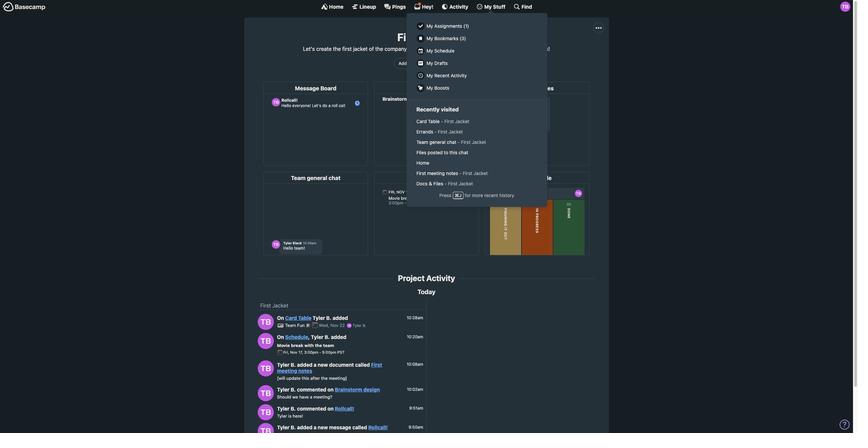 Task type: describe. For each thing, give the bounding box(es) containing it.
on for on schedule ,       tyler b. added
[[277, 335, 284, 341]]

new for message
[[318, 425, 328, 431]]

on schedule ,       tyler b. added
[[277, 335, 347, 341]]

team general chat - first jacket
[[417, 140, 486, 145]]

team fun
[[285, 323, 306, 329]]

tyler for tyler b.
[[353, 324, 362, 328]]

⌘ j for more recent history
[[455, 193, 514, 198]]

to
[[444, 150, 449, 156]]

more
[[472, 193, 483, 198]]

(1)
[[464, 23, 469, 29]]

2 of from the left
[[527, 46, 532, 52]]

a
[[511, 46, 515, 52]]

my schedule link
[[413, 45, 541, 57]]

movie break with the team link
[[277, 343, 334, 349]]

my for my assignments (1)
[[427, 23, 433, 29]]

i
[[410, 46, 411, 52]]

activity inside "link"
[[450, 4, 469, 10]]

0 vertical spatial home
[[329, 4, 344, 10]]

commented for rollcall!
[[297, 406, 326, 412]]

[will update this after the meeting]
[[277, 376, 347, 382]]

drafts
[[435, 60, 448, 66]]

after
[[311, 376, 320, 382]]

lot
[[516, 46, 526, 52]]

bookmarks
[[435, 36, 459, 41]]

first jacket
[[260, 303, 288, 309]]

tyler b.
[[352, 324, 367, 328]]

docs & files - first jacket
[[417, 181, 473, 187]]

find
[[522, 4, 532, 10]]

added down here!
[[297, 425, 313, 431]]

my boosts link
[[413, 82, 541, 94]]

b. up "wed, nov 22"
[[326, 316, 332, 322]]

0 vertical spatial files
[[417, 150, 427, 156]]

added down 22
[[331, 335, 347, 341]]

movie break with the team fri, nov 17, 3:00pm -     5:00pm pst
[[277, 343, 345, 355]]

first down first meeting notes - first jacket
[[448, 181, 458, 187]]

jacket down files posted to this chat link
[[474, 171, 488, 176]]

&
[[429, 181, 432, 187]]

posted
[[428, 150, 443, 156]]

team
[[323, 343, 334, 349]]

2 and from the left
[[483, 46, 492, 52]]

tyler b. added a new message called rollcall!
[[277, 425, 388, 431]]

boosts
[[435, 85, 449, 91]]

first jacket let's create the first jacket of the company! i am thinking rabits and strips and colors! a lot of colors!
[[303, 31, 550, 52]]

we
[[292, 395, 298, 400]]

press
[[440, 193, 452, 198]]

jacket
[[353, 46, 368, 52]]

b. for tyler b. added a new document called
[[291, 362, 296, 368]]

10:28am
[[407, 316, 423, 321]]

10:08am
[[407, 363, 423, 368]]

my schedule
[[427, 48, 455, 54]]

meeting]
[[329, 376, 347, 382]]

wed,
[[319, 323, 329, 329]]

history
[[500, 193, 514, 198]]

1 vertical spatial this
[[302, 376, 309, 382]]

10:08am element
[[407, 363, 423, 368]]

first meeting notes - first jacket
[[417, 171, 488, 176]]

tyler b. added a new document called
[[277, 362, 371, 368]]

wed, nov 22
[[319, 323, 346, 329]]

update
[[287, 376, 301, 382]]

the left company!
[[376, 46, 383, 52]]

create
[[316, 46, 332, 52]]

recently
[[417, 106, 440, 113]]

add some people link
[[394, 58, 439, 69]]

tyler right ","
[[311, 335, 324, 341]]

my for my recent activity
[[427, 73, 433, 78]]

1 vertical spatial rollcall!
[[368, 425, 388, 431]]

brainstorm design link
[[335, 387, 380, 393]]

first inside first meeting notes
[[371, 362, 382, 368]]

am
[[413, 46, 420, 52]]

files posted to this chat
[[417, 150, 468, 156]]

on for on card table tyler b. added
[[277, 316, 284, 322]]

hey!
[[422, 4, 434, 10]]

thinking
[[422, 46, 441, 52]]

my recent activity
[[427, 73, 467, 78]]

my for my stuff
[[485, 4, 492, 10]]

first up files posted to this chat link
[[461, 140, 471, 145]]

nov inside movie break with the team fri, nov 17, 3:00pm -     5:00pm pst
[[290, 351, 297, 355]]

hey! button
[[414, 2, 434, 10]]

first up for
[[463, 171, 473, 176]]

first
[[342, 46, 352, 52]]

1 vertical spatial chat
[[459, 150, 468, 156]]

the inside movie break with the team fri, nov 17, 3:00pm -     5:00pm pst
[[315, 343, 322, 349]]

- inside movie break with the team fri, nov 17, 3:00pm -     5:00pm pst
[[319, 351, 321, 355]]

1 vertical spatial card
[[285, 316, 297, 322]]

activity link
[[442, 3, 469, 10]]

pings button
[[384, 3, 406, 10]]

tyler for tyler b. commented on brainstorm design
[[277, 387, 290, 393]]

3:00pm
[[304, 351, 318, 355]]

recent
[[435, 73, 450, 78]]

recent
[[485, 193, 498, 198]]

card inside recently visited pages element
[[417, 119, 427, 124]]

- up the errands - first jacket
[[441, 119, 443, 124]]

- up files posted to this chat
[[458, 140, 460, 145]]

fun
[[297, 323, 305, 329]]

,
[[308, 335, 310, 341]]

b. for tyler b. added a new message called rollcall!
[[291, 425, 296, 431]]

should
[[277, 395, 291, 400]]

switch accounts image
[[3, 2, 46, 12]]

first meeting notes
[[277, 362, 382, 374]]

jacket down visited
[[455, 119, 470, 124]]

team for team fun
[[285, 323, 296, 329]]

10:20am
[[407, 335, 423, 340]]

the left first on the left of the page
[[333, 46, 341, 52]]

company!
[[385, 46, 409, 52]]

22
[[340, 323, 345, 329]]

1 and from the left
[[457, 46, 467, 52]]

my for my boosts
[[427, 85, 433, 91]]

my bookmarks (3)
[[427, 36, 466, 41]]

this inside recently visited pages element
[[450, 150, 458, 156]]

brainstorm
[[335, 387, 362, 393]]

tyler up wed,
[[313, 316, 325, 322]]

project activity
[[398, 274, 455, 283]]

have
[[299, 395, 309, 400]]

1 horizontal spatial nov
[[331, 323, 339, 329]]

commented for brainstorm design
[[297, 387, 326, 393]]

tyler is here!
[[277, 414, 303, 419]]

1 horizontal spatial files
[[434, 181, 444, 187]]

1 of from the left
[[369, 46, 374, 52]]



Task type: locate. For each thing, give the bounding box(es) containing it.
1 horizontal spatial this
[[450, 150, 458, 156]]

docs
[[417, 181, 428, 187]]

on down first jacket
[[277, 316, 284, 322]]

- up docs & files - first jacket
[[460, 171, 462, 176]]

[will
[[277, 376, 285, 382]]

0 vertical spatial nov
[[331, 323, 339, 329]]

0 vertical spatial rollcall! link
[[335, 406, 354, 412]]

0 horizontal spatial of
[[369, 46, 374, 52]]

tyler for tyler b. commented on rollcall!
[[277, 406, 290, 412]]

meeting?
[[314, 395, 332, 400]]

0 vertical spatial new
[[318, 362, 328, 368]]

fri,
[[283, 351, 289, 355]]

9:51am element
[[409, 407, 423, 412]]

assignments
[[435, 23, 462, 29]]

0 vertical spatial home link
[[321, 3, 344, 10]]

0 horizontal spatial rollcall! link
[[335, 406, 354, 412]]

2 commented from the top
[[297, 406, 326, 412]]

1 vertical spatial meeting
[[277, 368, 297, 374]]

0 horizontal spatial meeting
[[277, 368, 297, 374]]

10:02am element
[[407, 388, 423, 393]]

lineup link
[[352, 3, 376, 10]]

tyler right 22
[[353, 324, 362, 328]]

0 horizontal spatial schedule
[[285, 335, 308, 341]]

tyler black image
[[258, 314, 274, 331]]

visited
[[441, 106, 459, 113]]

team
[[417, 140, 428, 145], [285, 323, 296, 329]]

on
[[328, 387, 334, 393], [328, 406, 334, 412]]

1 vertical spatial team
[[285, 323, 296, 329]]

0 vertical spatial on
[[277, 316, 284, 322]]

0 horizontal spatial files
[[417, 150, 427, 156]]

on
[[277, 316, 284, 322], [277, 335, 284, 341]]

my drafts link
[[413, 57, 541, 69]]

notes inside first meeting notes
[[299, 368, 312, 374]]

0 vertical spatial table
[[428, 119, 440, 124]]

chat up to
[[447, 140, 457, 145]]

lineup
[[360, 4, 376, 10]]

recently visited pages element
[[413, 116, 541, 189]]

10:28am element
[[407, 316, 423, 321]]

tyler up should
[[277, 387, 290, 393]]

2 vertical spatial a
[[314, 425, 317, 431]]

on for rollcall!
[[328, 406, 334, 412]]

table inside recently visited pages element
[[428, 119, 440, 124]]

my inside dropdown button
[[485, 4, 492, 10]]

my assignments (1)
[[427, 23, 469, 29]]

my stuff button
[[477, 3, 506, 10]]

my up first jacket let's create the first jacket of the company! i am thinking rabits and strips and colors! a lot of colors!
[[427, 23, 433, 29]]

is
[[288, 414, 292, 419]]

break
[[291, 343, 303, 349]]

notes up docs & files - first jacket
[[446, 171, 458, 176]]

(3)
[[460, 36, 466, 41]]

1 vertical spatial home
[[417, 160, 430, 166]]

0 horizontal spatial notes
[[299, 368, 312, 374]]

9:51am
[[409, 407, 423, 412]]

my for my schedule
[[427, 48, 433, 54]]

and right strips
[[483, 46, 492, 52]]

the
[[333, 46, 341, 52], [376, 46, 383, 52], [315, 343, 322, 349], [321, 376, 328, 382]]

called for document
[[355, 362, 370, 368]]

schedule inside the "my stuff" element
[[435, 48, 455, 54]]

a down the 3:00pm
[[314, 362, 317, 368]]

notes
[[446, 171, 458, 176], [299, 368, 312, 374]]

b. down tyler is here!
[[291, 425, 296, 431]]

team down errands
[[417, 140, 428, 145]]

team inside recently visited pages element
[[417, 140, 428, 145]]

b. up tyler is here!
[[291, 406, 296, 412]]

my left drafts on the top of the page
[[427, 60, 433, 66]]

0 horizontal spatial colors!
[[493, 46, 510, 52]]

tyler down is
[[277, 425, 290, 431]]

pst
[[337, 351, 345, 355]]

home
[[329, 4, 344, 10], [417, 160, 430, 166]]

pings
[[392, 4, 406, 10]]

home link left lineup link
[[321, 3, 344, 10]]

b. for tyler b. commented on brainstorm design
[[291, 387, 296, 393]]

1 horizontal spatial meeting
[[427, 171, 445, 176]]

activity right recent
[[451, 73, 467, 78]]

1 vertical spatial on
[[277, 335, 284, 341]]

- up "press"
[[445, 181, 447, 187]]

of right lot
[[527, 46, 532, 52]]

1 horizontal spatial rollcall! link
[[368, 425, 388, 431]]

jacket up tyler black icon
[[272, 303, 288, 309]]

notes for first meeting notes
[[299, 368, 312, 374]]

tyler for tyler b. added a new message called rollcall!
[[277, 425, 290, 431]]

tyler black image
[[841, 2, 851, 12], [442, 58, 453, 69], [347, 324, 352, 329], [258, 334, 274, 350], [258, 361, 274, 377], [258, 386, 274, 402], [258, 405, 274, 421], [258, 424, 274, 434]]

nov
[[331, 323, 339, 329], [290, 351, 297, 355]]

new for document
[[318, 362, 328, 368]]

my stuff
[[485, 4, 506, 10]]

my drafts
[[427, 60, 448, 66]]

1 vertical spatial activity
[[451, 73, 467, 78]]

1 horizontal spatial home link
[[413, 158, 541, 168]]

0 vertical spatial team
[[417, 140, 428, 145]]

1 horizontal spatial rollcall!
[[368, 425, 388, 431]]

0 horizontal spatial card
[[285, 316, 297, 322]]

a right have
[[310, 395, 313, 400]]

on down the meeting?
[[328, 406, 334, 412]]

my for my bookmarks (3)
[[427, 36, 433, 41]]

1 vertical spatial nov
[[290, 351, 297, 355]]

1 vertical spatial a
[[310, 395, 313, 400]]

home link up first meeting notes - first jacket
[[413, 158, 541, 168]]

1 horizontal spatial and
[[483, 46, 492, 52]]

5:00pm
[[322, 351, 336, 355]]

notes up [will update this after the meeting] at the bottom
[[299, 368, 312, 374]]

b. up "update"
[[291, 362, 296, 368]]

this right to
[[450, 150, 458, 156]]

team for team general chat - first jacket
[[417, 140, 428, 145]]

jacket up for
[[459, 181, 473, 187]]

home down posted
[[417, 160, 430, 166]]

0 horizontal spatial this
[[302, 376, 309, 382]]

rollcall! link for tyler b. commented on
[[335, 406, 354, 412]]

main element
[[0, 0, 853, 207]]

table up fun
[[298, 316, 312, 322]]

the right after
[[321, 376, 328, 382]]

tyler
[[313, 316, 325, 322], [353, 324, 362, 328], [311, 335, 324, 341], [277, 362, 290, 368], [277, 387, 290, 393], [277, 406, 290, 412], [277, 414, 287, 419], [277, 425, 290, 431]]

commented
[[297, 387, 326, 393], [297, 406, 326, 412]]

b. up we
[[291, 387, 296, 393]]

1 horizontal spatial schedule
[[435, 48, 455, 54]]

my left recent
[[427, 73, 433, 78]]

meeting up &
[[427, 171, 445, 176]]

added up 22
[[333, 316, 348, 322]]

0 horizontal spatial nov
[[290, 351, 297, 355]]

this left after
[[302, 376, 309, 382]]

card up team fun
[[285, 316, 297, 322]]

meeting for first meeting notes - first jacket
[[427, 171, 445, 176]]

rollcall! link for tyler b. added a new message called
[[368, 425, 388, 431]]

jacket up files posted to this chat link
[[472, 140, 486, 145]]

colors!
[[493, 46, 510, 52], [534, 46, 550, 52]]

nov left 17,
[[290, 351, 297, 355]]

1 vertical spatial notes
[[299, 368, 312, 374]]

0 vertical spatial a
[[314, 362, 317, 368]]

called right document
[[355, 362, 370, 368]]

2 vertical spatial activity
[[427, 274, 455, 283]]

1 vertical spatial files
[[434, 181, 444, 187]]

first up design
[[371, 362, 382, 368]]

find button
[[514, 3, 532, 10]]

b. up team
[[325, 335, 330, 341]]

2 on from the top
[[328, 406, 334, 412]]

add
[[399, 61, 407, 66]]

1 commented from the top
[[297, 387, 326, 393]]

recently visited
[[417, 106, 459, 113]]

1 colors! from the left
[[493, 46, 510, 52]]

of right jacket
[[369, 46, 374, 52]]

my left stuff
[[485, 4, 492, 10]]

today
[[418, 289, 436, 296]]

tyler b. commented on brainstorm design
[[277, 387, 380, 393]]

0 vertical spatial chat
[[447, 140, 457, 145]]

new left message at the bottom of the page
[[318, 425, 328, 431]]

a
[[314, 362, 317, 368], [310, 395, 313, 400], [314, 425, 317, 431]]

rollcall!
[[335, 406, 354, 412], [368, 425, 388, 431]]

the right with at left bottom
[[315, 343, 322, 349]]

schedule link
[[285, 335, 308, 341]]

files
[[417, 150, 427, 156], [434, 181, 444, 187]]

should we have a meeting?
[[277, 395, 332, 400]]

activity up '(1)'
[[450, 4, 469, 10]]

called right message at the bottom of the page
[[353, 425, 367, 431]]

schedule
[[435, 48, 455, 54], [285, 335, 308, 341]]

0 vertical spatial this
[[450, 150, 458, 156]]

1 vertical spatial on
[[328, 406, 334, 412]]

tyler up is
[[277, 406, 290, 412]]

- left 5:00pm
[[319, 351, 321, 355]]

activity up today
[[427, 274, 455, 283]]

table up the errands - first jacket
[[428, 119, 440, 124]]

called for message
[[353, 425, 367, 431]]

0 vertical spatial meeting
[[427, 171, 445, 176]]

commented down should we have a meeting?
[[297, 406, 326, 412]]

message
[[329, 425, 351, 431]]

card
[[417, 119, 427, 124], [285, 316, 297, 322]]

first inside first jacket let's create the first jacket of the company! i am thinking rabits and strips and colors! a lot of colors!
[[398, 31, 420, 44]]

meeting for first meeting notes
[[277, 368, 297, 374]]

0 horizontal spatial and
[[457, 46, 467, 52]]

my for my drafts
[[427, 60, 433, 66]]

1 horizontal spatial chat
[[459, 150, 468, 156]]

first up the i
[[398, 31, 420, 44]]

0 horizontal spatial home link
[[321, 3, 344, 10]]

schedule up break
[[285, 335, 308, 341]]

errands - first jacket
[[417, 129, 463, 135]]

first up docs
[[417, 171, 426, 176]]

⌘
[[455, 193, 459, 198]]

my recent activity link
[[413, 69, 541, 82]]

1 horizontal spatial table
[[428, 119, 440, 124]]

with
[[305, 343, 314, 349]]

my boosts
[[427, 85, 449, 91]]

team left fun
[[285, 323, 296, 329]]

colors! left a
[[493, 46, 510, 52]]

tyler b. commented on rollcall!
[[277, 406, 354, 412]]

meeting inside first meeting notes
[[277, 368, 297, 374]]

project
[[398, 274, 425, 283]]

home left lineup link
[[329, 4, 344, 10]]

card up errands
[[417, 119, 427, 124]]

meeting inside recently visited pages element
[[427, 171, 445, 176]]

0 horizontal spatial team
[[285, 323, 296, 329]]

home inside recently visited pages element
[[417, 160, 430, 166]]

design
[[364, 387, 380, 393]]

schedule for my
[[435, 48, 455, 54]]

2 new from the top
[[318, 425, 328, 431]]

1 vertical spatial rollcall! link
[[368, 425, 388, 431]]

add some people
[[399, 61, 434, 66]]

activity
[[450, 4, 469, 10], [451, 73, 467, 78], [427, 274, 455, 283]]

2 colors! from the left
[[534, 46, 550, 52]]

0 horizontal spatial table
[[298, 316, 312, 322]]

1 horizontal spatial colors!
[[534, 46, 550, 52]]

people
[[420, 61, 434, 66]]

first down visited
[[445, 119, 454, 124]]

0 horizontal spatial home
[[329, 4, 344, 10]]

0 vertical spatial notes
[[446, 171, 458, 176]]

colors! right lot
[[534, 46, 550, 52]]

jacket up my schedule
[[422, 31, 456, 44]]

0 vertical spatial schedule
[[435, 48, 455, 54]]

1 on from the top
[[328, 387, 334, 393]]

jacket
[[422, 31, 456, 44], [455, 119, 470, 124], [449, 129, 463, 135], [472, 140, 486, 145], [474, 171, 488, 176], [459, 181, 473, 187], [272, 303, 288, 309]]

j
[[459, 193, 462, 198]]

0 horizontal spatial chat
[[447, 140, 457, 145]]

1 on from the top
[[277, 316, 284, 322]]

0 horizontal spatial rollcall!
[[335, 406, 354, 412]]

first
[[398, 31, 420, 44], [445, 119, 454, 124], [438, 129, 448, 135], [461, 140, 471, 145], [417, 171, 426, 176], [463, 171, 473, 176], [448, 181, 458, 187], [260, 303, 271, 309], [371, 362, 382, 368]]

tyler black image inside main element
[[841, 2, 851, 12]]

activity inside the "my stuff" element
[[451, 73, 467, 78]]

1 vertical spatial schedule
[[285, 335, 308, 341]]

a for document
[[314, 362, 317, 368]]

1 vertical spatial new
[[318, 425, 328, 431]]

for
[[465, 193, 471, 198]]

document
[[329, 362, 354, 368]]

jacket inside first jacket let's create the first jacket of the company! i am thinking rabits and strips and colors! a lot of colors!
[[422, 31, 456, 44]]

on card table tyler b. added
[[277, 316, 348, 322]]

on for brainstorm
[[328, 387, 334, 393]]

my left boosts
[[427, 85, 433, 91]]

my up thinking
[[427, 36, 433, 41]]

tyler down fri,
[[277, 362, 290, 368]]

general
[[430, 140, 446, 145]]

9:50am element
[[409, 425, 423, 430]]

my stuff element
[[413, 20, 541, 94]]

1 horizontal spatial card
[[417, 119, 427, 124]]

1 new from the top
[[318, 362, 328, 368]]

-
[[441, 119, 443, 124], [435, 129, 437, 135], [458, 140, 460, 145], [460, 171, 462, 176], [445, 181, 447, 187], [319, 351, 321, 355]]

schedule down my bookmarks (3)
[[435, 48, 455, 54]]

1 horizontal spatial notes
[[446, 171, 458, 176]]

0 vertical spatial card
[[417, 119, 427, 124]]

files right &
[[434, 181, 444, 187]]

b. for tyler b.
[[363, 324, 367, 328]]

jacket up team general chat - first jacket
[[449, 129, 463, 135]]

and down (3)
[[457, 46, 467, 52]]

a for message
[[314, 425, 317, 431]]

first meeting notes link
[[277, 362, 382, 374]]

tyler for tyler b. added a new document called
[[277, 362, 290, 368]]

files left posted
[[417, 150, 427, 156]]

0 vertical spatial on
[[328, 387, 334, 393]]

10:02am
[[407, 388, 423, 393]]

10:20am element
[[407, 335, 423, 340]]

meeting up [will
[[277, 368, 297, 374]]

first up tyler black icon
[[260, 303, 271, 309]]

0 vertical spatial called
[[355, 362, 370, 368]]

new down 5:00pm
[[318, 362, 328, 368]]

0 vertical spatial activity
[[450, 4, 469, 10]]

1 vertical spatial called
[[353, 425, 367, 431]]

1 vertical spatial commented
[[297, 406, 326, 412]]

table
[[428, 119, 440, 124], [298, 316, 312, 322]]

chat down team general chat - first jacket
[[459, 150, 468, 156]]

2 on from the top
[[277, 335, 284, 341]]

0 vertical spatial rollcall!
[[335, 406, 354, 412]]

notes for first meeting notes - first jacket
[[446, 171, 458, 176]]

tyler for tyler is here!
[[277, 414, 287, 419]]

schedule for on
[[285, 335, 308, 341]]

called
[[355, 362, 370, 368], [353, 425, 367, 431]]

1 horizontal spatial of
[[527, 46, 532, 52]]

9:50am
[[409, 425, 423, 430]]

1 vertical spatial home link
[[413, 158, 541, 168]]

b. for tyler b. commented on rollcall!
[[291, 406, 296, 412]]

commented up should we have a meeting?
[[297, 387, 326, 393]]

first down card table - first jacket at top
[[438, 129, 448, 135]]

here!
[[293, 414, 303, 419]]

nov left 22
[[331, 323, 339, 329]]

my up people
[[427, 48, 433, 54]]

1 vertical spatial table
[[298, 316, 312, 322]]

0 vertical spatial commented
[[297, 387, 326, 393]]

on up movie at the left bottom
[[277, 335, 284, 341]]

errands
[[417, 129, 433, 135]]

rabits
[[442, 46, 456, 52]]

and
[[457, 46, 467, 52], [483, 46, 492, 52]]

on up the meeting?
[[328, 387, 334, 393]]

b. right 22
[[363, 324, 367, 328]]

1 horizontal spatial team
[[417, 140, 428, 145]]

tyler left is
[[277, 414, 287, 419]]

card table link
[[285, 316, 312, 322]]

notes inside recently visited pages element
[[446, 171, 458, 176]]

1 horizontal spatial home
[[417, 160, 430, 166]]

- up general
[[435, 129, 437, 135]]

added down 17,
[[297, 362, 313, 368]]

a down tyler b. commented on rollcall!
[[314, 425, 317, 431]]



Task type: vqa. For each thing, say whether or not it's contained in the screenshot.
20
no



